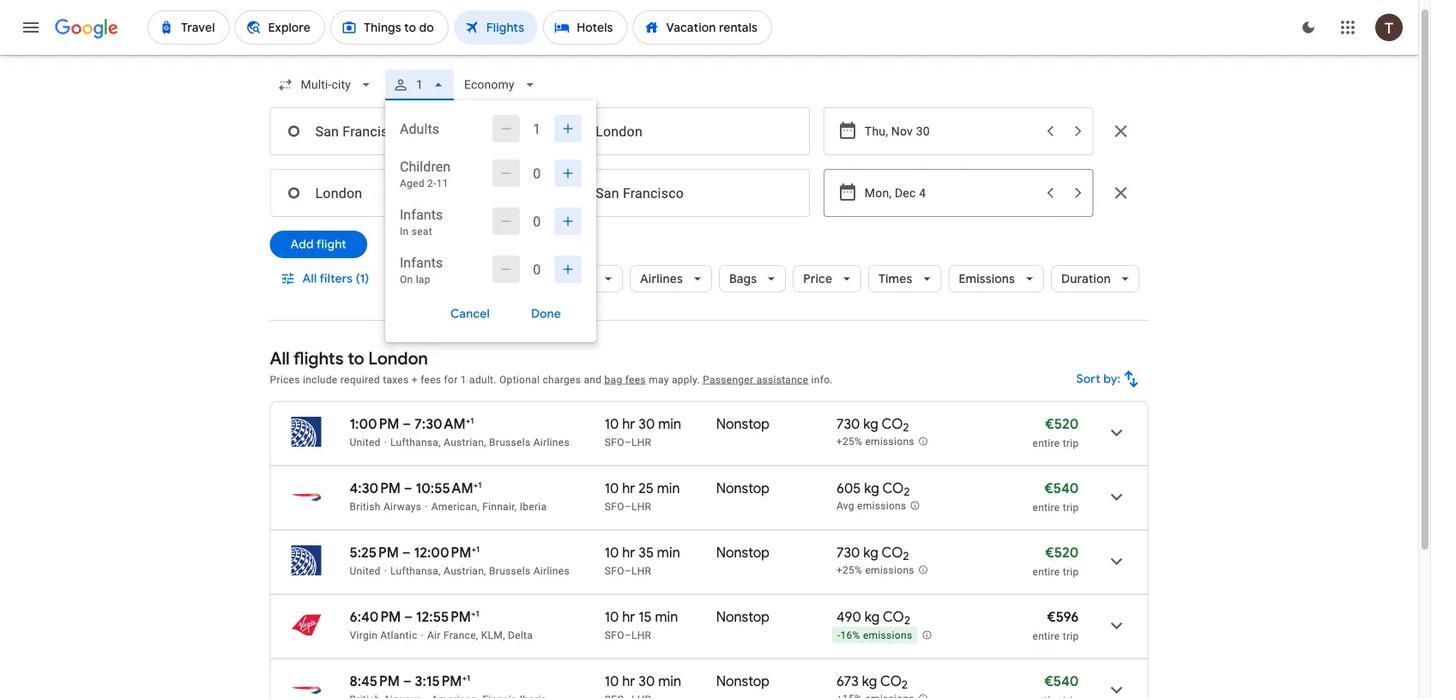 Task type: locate. For each thing, give the bounding box(es) containing it.
all flights to london
[[270, 348, 428, 370]]

4 10 from the top
[[605, 609, 619, 626]]

2 entire from the top
[[1033, 502, 1060, 514]]

+ inside 5:25 pm – 12:00 pm + 1
[[471, 544, 476, 555]]

lhr inside 10 hr 30 min sfo – lhr
[[631, 437, 651, 449]]

1 vertical spatial lufthansa, austrian, brussels airlines
[[390, 565, 570, 577]]

brussels down the optional
[[489, 437, 531, 449]]

2 swap origin and destination. image from the top
[[530, 183, 550, 204]]

4 hr from the top
[[622, 609, 635, 626]]

0 vertical spatial total duration 10 hr 30 min. element
[[605, 416, 716, 436]]

lhr for 35
[[631, 565, 651, 577]]

2 inside "490 kg co 2"
[[904, 614, 910, 629]]

kg up -16% emissions
[[865, 609, 880, 626]]

trip for 10 hr 30 min
[[1063, 438, 1079, 450]]

add flight button
[[270, 231, 367, 259]]

+
[[412, 374, 418, 386], [466, 416, 470, 426], [473, 480, 478, 491], [471, 544, 476, 555], [471, 609, 476, 620], [462, 673, 467, 684]]

0 horizontal spatial all
[[270, 348, 290, 370]]

10 hr 15 min sfo – lhr
[[605, 609, 678, 642]]

16%
[[840, 630, 860, 642]]

nonstop for 15
[[716, 609, 770, 626]]

+ inside 6:40 pm – 12:55 pm + 1
[[471, 609, 476, 620]]

1 total duration 10 hr 30 min. element from the top
[[605, 416, 716, 436]]

1 0 from the top
[[533, 166, 541, 182]]

co for 30
[[882, 416, 903, 433]]

infants on lap
[[400, 255, 443, 286]]

min inside 10 hr 35 min sfo – lhr
[[657, 544, 680, 562]]

+25% for 10 hr 35 min
[[837, 565, 862, 577]]

trip inside €596 entire trip
[[1063, 631, 1079, 643]]

4 sfo from the top
[[605, 630, 624, 642]]

fees right bag
[[625, 374, 646, 386]]

0 vertical spatial 0
[[533, 166, 541, 182]]

filters
[[320, 272, 353, 287]]

€520 entire trip
[[1033, 416, 1079, 450], [1033, 544, 1079, 578]]

10 for 10 hr 15 min
[[605, 609, 619, 626]]

min down may on the left of page
[[658, 416, 681, 433]]

3 sfo from the top
[[605, 565, 624, 577]]

30 for 10 hr 30 min
[[639, 673, 655, 691]]

€540 left flight details. leaves san francisco international airport at 4:30 pm on thursday, november 30 and arrives at heathrow airport at 10:55 am on friday, december 1. icon
[[1044, 480, 1079, 498]]

2 infants from the top
[[400, 255, 443, 271]]

co
[[882, 416, 903, 433], [882, 480, 904, 498], [882, 544, 903, 562], [883, 609, 904, 626], [880, 673, 902, 691]]

fees left for
[[421, 374, 441, 386]]

hr
[[622, 416, 635, 433], [622, 480, 635, 498], [622, 544, 635, 562], [622, 609, 635, 626], [622, 673, 635, 691]]

kg up 605 kg co 2
[[864, 416, 879, 433]]

1 entire from the top
[[1033, 438, 1060, 450]]

iberia
[[520, 501, 547, 513]]

Departure time: 1:00 PM. text field
[[350, 416, 399, 433]]

lhr for 15
[[631, 630, 651, 642]]

–
[[403, 416, 411, 433], [624, 437, 631, 449], [404, 480, 413, 498], [624, 501, 631, 513], [402, 544, 411, 562], [624, 565, 631, 577], [404, 609, 413, 626], [624, 630, 631, 642], [403, 673, 412, 691]]

1 vertical spatial 730 kg co 2
[[837, 544, 909, 564]]

0 vertical spatial +25%
[[837, 436, 862, 449]]

3 lhr from the top
[[631, 565, 651, 577]]

None text field
[[543, 169, 810, 218]]

to
[[348, 348, 364, 370]]

sfo down total duration 10 hr 15 min. element
[[605, 630, 624, 642]]

sfo for 10 hr 35 min
[[605, 565, 624, 577]]

entire down '€596'
[[1033, 631, 1060, 643]]

sfo for 10 hr 30 min
[[605, 437, 624, 449]]

2 trip from the top
[[1063, 502, 1079, 514]]

united
[[350, 437, 381, 449], [350, 565, 381, 577]]

1 730 kg co 2 from the top
[[837, 416, 909, 436]]

+ down adult.
[[466, 416, 470, 426]]

2 united from the top
[[350, 565, 381, 577]]

united down the 1:00 pm on the bottom of page
[[350, 437, 381, 449]]

2 lufthansa, austrian, brussels airlines from the top
[[390, 565, 570, 577]]

2 up avg emissions at the bottom of page
[[904, 485, 910, 500]]

nonstop flight. element
[[716, 416, 770, 436], [716, 480, 770, 500], [716, 544, 770, 565], [716, 609, 770, 629], [716, 673, 770, 693]]

€596
[[1047, 609, 1079, 626]]

trip for 10 hr 25 min
[[1063, 502, 1079, 514]]

2 lufthansa, from the top
[[390, 565, 441, 577]]

2 sfo from the top
[[605, 501, 624, 513]]

€540 inside €540 entire trip
[[1044, 480, 1079, 498]]

0 vertical spatial €540
[[1044, 480, 1079, 498]]

– down total duration 10 hr 25 min. 'element'
[[624, 501, 631, 513]]

trip for 10 hr 35 min
[[1063, 566, 1079, 578]]

austrian,
[[444, 437, 486, 449], [444, 565, 486, 577]]

emissions
[[865, 436, 915, 449], [857, 501, 907, 513], [865, 565, 915, 577], [863, 630, 912, 642]]

1 hr from the top
[[622, 416, 635, 433]]

€520 entire trip for 10 hr 30 min
[[1033, 416, 1079, 450]]

infants in seat
[[400, 207, 443, 238]]

1 10 from the top
[[605, 416, 619, 433]]

hr left "15" in the bottom left of the page
[[622, 609, 635, 626]]

+ up american, finnair, iberia
[[473, 480, 478, 491]]

sfo inside 10 hr 35 min sfo – lhr
[[605, 565, 624, 577]]

0 vertical spatial lufthansa,
[[390, 437, 441, 449]]

american,
[[431, 501, 480, 513]]

€520 entire trip up €540 text field
[[1033, 416, 1079, 450]]

2 nonstop flight. element from the top
[[716, 480, 770, 500]]

total duration 10 hr 30 min. element for 673
[[605, 673, 716, 693]]

min inside 10 hr 30 min sfo – lhr
[[658, 416, 681, 433]]

0 vertical spatial €520 entire trip
[[1033, 416, 1079, 450]]

times button
[[868, 259, 942, 300]]

1 vertical spatial infants
[[400, 255, 443, 271]]

swap origin and destination. image
[[530, 121, 550, 142], [530, 183, 550, 204]]

entire inside €596 entire trip
[[1033, 631, 1060, 643]]

596 euros text field
[[1047, 609, 1079, 626]]

hr inside 10 hr 15 min sfo – lhr
[[622, 609, 635, 626]]

2 up -16% emissions
[[904, 614, 910, 629]]

2 inside 605 kg co 2
[[904, 485, 910, 500]]

infants for infants on lap
[[400, 255, 443, 271]]

10 left '35'
[[605, 544, 619, 562]]

730 up 605
[[837, 416, 860, 433]]

4 lhr from the top
[[631, 630, 651, 642]]

2 lhr from the top
[[631, 501, 651, 513]]

2 nonstop from the top
[[716, 480, 770, 498]]

co inside "490 kg co 2"
[[883, 609, 904, 626]]

1 lufthansa, from the top
[[390, 437, 441, 449]]

1 vertical spatial 730
[[837, 544, 860, 562]]

+ for 7:30 am
[[466, 416, 470, 426]]

hr inside 'element'
[[622, 673, 635, 691]]

include
[[303, 374, 338, 386]]

cancel
[[450, 307, 490, 322]]

1 +25% emissions from the top
[[837, 436, 915, 449]]

Departure time: 4:30 PM. text field
[[350, 480, 401, 498]]

hr down bag fees "button"
[[622, 416, 635, 433]]

10 inside 10 hr 25 min sfo – lhr
[[605, 480, 619, 498]]

0 vertical spatial airlines
[[640, 272, 683, 287]]

sort
[[1077, 372, 1101, 387]]

1 lufthansa, austrian, brussels airlines from the top
[[390, 437, 570, 449]]

+25% up 605
[[837, 436, 862, 449]]

– down total duration 10 hr 35 min. element
[[624, 565, 631, 577]]

airlines right stops popup button
[[640, 272, 683, 287]]

8:45 pm
[[350, 673, 400, 691]]

4 nonstop flight. element from the top
[[716, 609, 770, 629]]

2
[[903, 421, 909, 436], [904, 485, 910, 500], [903, 550, 909, 564], [904, 614, 910, 629], [902, 678, 908, 693]]

540 euros text field
[[1044, 673, 1079, 691]]

– up 10 hr 25 min sfo – lhr
[[624, 437, 631, 449]]

1 vertical spatial €520 entire trip
[[1033, 544, 1079, 578]]

kg inside "490 kg co 2"
[[865, 609, 880, 626]]

trip down '€596'
[[1063, 631, 1079, 643]]

605
[[837, 480, 861, 498]]

1 vertical spatial brussels
[[489, 565, 531, 577]]

1 united from the top
[[350, 437, 381, 449]]

lhr down '35'
[[631, 565, 651, 577]]

lhr down 25 at the left bottom of the page
[[631, 501, 651, 513]]

2 vertical spatial 0
[[533, 262, 541, 278]]

united for 1:00 pm
[[350, 437, 381, 449]]

co inside 673 kg co 2
[[880, 673, 902, 691]]

emissions for 10 hr 30 min
[[865, 436, 915, 449]]

0 vertical spatial 30
[[639, 416, 655, 433]]

 image
[[384, 565, 387, 577]]

min right '35'
[[657, 544, 680, 562]]

co inside 605 kg co 2
[[882, 480, 904, 498]]

0 vertical spatial brussels
[[489, 437, 531, 449]]

2 730 from the top
[[837, 544, 860, 562]]

hr inside 10 hr 25 min sfo – lhr
[[622, 480, 635, 498]]

infants up the seat
[[400, 207, 443, 223]]

trip
[[1063, 438, 1079, 450], [1063, 502, 1079, 514], [1063, 566, 1079, 578], [1063, 631, 1079, 643]]

None text field
[[543, 108, 810, 156]]

entire
[[1033, 438, 1060, 450], [1033, 502, 1060, 514], [1033, 566, 1060, 578], [1033, 631, 1060, 643]]

1 vertical spatial airlines
[[533, 437, 570, 449]]

1 austrian, from the top
[[444, 437, 486, 449]]

4:30 pm
[[350, 480, 401, 498]]

0 vertical spatial united
[[350, 437, 381, 449]]

0 vertical spatial austrian,
[[444, 437, 486, 449]]

10 inside 10 hr 15 min sfo – lhr
[[605, 609, 619, 626]]

kg inside 605 kg co 2
[[864, 480, 879, 498]]

co up -16% emissions
[[883, 609, 904, 626]]

€540 left flight details. leaves san francisco international airport at 8:45 pm on thursday, november 30 and arrives at heathrow airport at 3:15 pm on friday, december 1. icon
[[1044, 673, 1079, 691]]

0 vertical spatial all
[[302, 272, 317, 287]]

total duration 10 hr 30 min. element
[[605, 416, 716, 436], [605, 673, 716, 693]]

1 730 from the top
[[837, 416, 860, 433]]

airlines
[[640, 272, 683, 287], [533, 437, 570, 449], [533, 565, 570, 577]]

3 entire from the top
[[1033, 566, 1060, 578]]

adult.
[[469, 374, 497, 386]]

lhr up 25 at the left bottom of the page
[[631, 437, 651, 449]]

lhr inside 10 hr 35 min sfo – lhr
[[631, 565, 651, 577]]

+ up air france, klm, delta
[[471, 609, 476, 620]]

entire for 10 hr 25 min
[[1033, 502, 1060, 514]]

brussels down finnair,
[[489, 565, 531, 577]]

– up atlantic
[[404, 609, 413, 626]]

3 nonstop flight. element from the top
[[716, 544, 770, 565]]

entire down €540 text field
[[1033, 502, 1060, 514]]

all filters (1) button
[[270, 259, 383, 300]]

emissions down 605 kg co 2
[[857, 501, 907, 513]]

1 vertical spatial all
[[270, 348, 290, 370]]

total duration 10 hr 30 min. element down 10 hr 15 min sfo – lhr
[[605, 673, 716, 693]]

+25% emissions up "490 kg co 2"
[[837, 565, 915, 577]]

€520 left flight details. leaves san francisco international airport at 5:25 pm on thursday, november 30 and arrives at heathrow airport at 12:00 pm on friday, december 1. icon
[[1045, 544, 1079, 562]]

min right "15" in the bottom left of the page
[[655, 609, 678, 626]]

5 nonstop flight. element from the top
[[716, 673, 770, 693]]

min down 10 hr 15 min sfo – lhr
[[658, 673, 681, 691]]

1 vertical spatial austrian,
[[444, 565, 486, 577]]

Arrival time: 12:00 PM on  Friday, December 1. text field
[[414, 544, 480, 562]]

emissions up "490 kg co 2"
[[865, 565, 915, 577]]

+25% emissions
[[837, 436, 915, 449], [837, 565, 915, 577]]

kg up avg emissions at the bottom of page
[[864, 480, 879, 498]]

infants up lap
[[400, 255, 443, 271]]

hr for 10 hr 30 min
[[622, 416, 635, 433]]

Arrival time: 10:55 AM on  Friday, December 1. text field
[[416, 480, 482, 498]]

1 vertical spatial swap origin and destination. image
[[530, 183, 550, 204]]

730 down avg
[[837, 544, 860, 562]]

min
[[658, 416, 681, 433], [657, 480, 680, 498], [657, 544, 680, 562], [655, 609, 678, 626], [658, 673, 681, 691]]

bag fees button
[[605, 374, 646, 386]]

nonstop for 35
[[716, 544, 770, 562]]

brussels
[[489, 437, 531, 449], [489, 565, 531, 577]]

lufthansa, down "leaves san francisco international airport at 5:25 pm on thursday, november 30 and arrives at heathrow airport at 12:00 pm on friday, december 1." element
[[390, 565, 441, 577]]

emissions for 10 hr 35 min
[[865, 565, 915, 577]]

airlines down 'iberia'
[[533, 565, 570, 577]]

1 swap origin and destination. image from the top
[[530, 121, 550, 142]]

1 €520 from the top
[[1045, 416, 1079, 433]]

london
[[368, 348, 428, 370]]

1 vertical spatial 30
[[639, 673, 655, 691]]

1 nonstop from the top
[[716, 416, 770, 433]]

co up 605 kg co 2
[[882, 416, 903, 433]]

1 vertical spatial €520
[[1045, 544, 1079, 562]]

1
[[416, 78, 423, 92], [533, 121, 541, 137], [461, 374, 467, 386], [470, 416, 474, 426], [478, 480, 482, 491], [476, 544, 480, 555], [476, 609, 479, 620], [467, 673, 470, 684]]

2 for 30
[[903, 421, 909, 436]]

1 nonstop flight. element from the top
[[716, 416, 770, 436]]

sfo down total duration 10 hr 35 min. element
[[605, 565, 624, 577]]

airlines for 10 hr 35 min
[[533, 565, 570, 577]]

min right 25 at the left bottom of the page
[[657, 480, 680, 498]]

1 horizontal spatial all
[[302, 272, 317, 287]]

0 horizontal spatial fees
[[421, 374, 441, 386]]

4 nonstop from the top
[[716, 609, 770, 626]]

delta
[[508, 630, 533, 642]]

united down 5:25 pm text field
[[350, 565, 381, 577]]

0 vertical spatial infants
[[400, 207, 443, 223]]

2 brussels from the top
[[489, 565, 531, 577]]

co right 673 at the right bottom of page
[[880, 673, 902, 691]]

nonstop for 25
[[716, 480, 770, 498]]

+ inside 8:45 pm – 3:15 pm + 1
[[462, 673, 467, 684]]

austrian, down arrival time: 12:00 pm on  friday, december 1. text box
[[444, 565, 486, 577]]

None search field
[[270, 65, 1149, 343]]

co up avg emissions at the bottom of page
[[882, 480, 904, 498]]

2 €540 from the top
[[1044, 673, 1079, 691]]

entire down €520 text box
[[1033, 566, 1060, 578]]

730 kg co 2 down avg emissions at the bottom of page
[[837, 544, 909, 564]]

hr for 10 hr 35 min
[[622, 544, 635, 562]]

2 inside 673 kg co 2
[[902, 678, 908, 693]]

co for 35
[[882, 544, 903, 562]]

passenger assistance button
[[703, 374, 809, 386]]

30 inside total duration 10 hr 30 min. 'element'
[[639, 673, 655, 691]]

25
[[639, 480, 654, 498]]

1 vertical spatial +25% emissions
[[837, 565, 915, 577]]

+ right 'taxes'
[[412, 374, 418, 386]]

flight details. leaves san francisco international airport at 8:45 pm on thursday, november 30 and arrives at heathrow airport at 3:15 pm on friday, december 1. image
[[1096, 670, 1137, 698]]

4 entire from the top
[[1033, 631, 1060, 643]]

kg for 35
[[864, 544, 879, 562]]

2 vertical spatial airlines
[[533, 565, 570, 577]]

1 infants from the top
[[400, 207, 443, 223]]

leaves san francisco international airport at 5:25 pm on thursday, november 30 and arrives at heathrow airport at 12:00 pm on friday, december 1. element
[[350, 544, 480, 562]]

sort by:
[[1077, 372, 1121, 387]]

Departure time: 8:45 PM. text field
[[350, 673, 400, 691]]

airlines down charges
[[533, 437, 570, 449]]

10 left "15" in the bottom left of the page
[[605, 609, 619, 626]]

€520 down sort
[[1045, 416, 1079, 433]]

1 €540 from the top
[[1044, 480, 1079, 498]]

1 vertical spatial united
[[350, 565, 381, 577]]

min inside 10 hr 15 min sfo – lhr
[[655, 609, 678, 626]]

1 brussels from the top
[[489, 437, 531, 449]]

€520 for 10 hr 35 min
[[1045, 544, 1079, 562]]

entire for 10 hr 35 min
[[1033, 566, 1060, 578]]

– right 5:25 pm
[[402, 544, 411, 562]]

2 €520 from the top
[[1045, 544, 1079, 562]]

min inside 'element'
[[658, 673, 681, 691]]

co down avg emissions at the bottom of page
[[882, 544, 903, 562]]

all
[[302, 272, 317, 287], [270, 348, 290, 370]]

sfo up 10 hr 25 min sfo – lhr
[[605, 437, 624, 449]]

5 nonstop from the top
[[716, 673, 770, 691]]

Arrival time: 7:30 AM on  Friday, December 1. text field
[[414, 416, 474, 433]]

nonstop
[[716, 416, 770, 433], [716, 480, 770, 498], [716, 544, 770, 562], [716, 609, 770, 626], [716, 673, 770, 691]]

10 down bag
[[605, 416, 619, 433]]

trip inside €540 entire trip
[[1063, 502, 1079, 514]]

trip down 520 euros text box
[[1063, 438, 1079, 450]]

+25% emissions for 10 hr 35 min
[[837, 565, 915, 577]]

sfo inside 10 hr 25 min sfo – lhr
[[605, 501, 624, 513]]

2 total duration 10 hr 30 min. element from the top
[[605, 673, 716, 693]]

2 10 from the top
[[605, 480, 619, 498]]

flight
[[316, 237, 346, 253]]

730
[[837, 416, 860, 433], [837, 544, 860, 562]]

hr inside 10 hr 30 min sfo – lhr
[[622, 416, 635, 433]]

0 vertical spatial 730
[[837, 416, 860, 433]]

airports
[[470, 272, 515, 287]]

3 nonstop from the top
[[716, 544, 770, 562]]

11
[[437, 178, 449, 190]]

1 €520 entire trip from the top
[[1033, 416, 1079, 450]]

+25% emissions for 10 hr 30 min
[[837, 436, 915, 449]]

– inside 10 hr 15 min sfo – lhr
[[624, 630, 631, 642]]

lap
[[416, 274, 431, 286]]

1 30 from the top
[[639, 416, 655, 433]]

1 vertical spatial total duration 10 hr 30 min. element
[[605, 673, 716, 693]]

trip down €520 text box
[[1063, 566, 1079, 578]]

+25% up 490
[[837, 565, 862, 577]]

730 kg co 2 up 605 kg co 2
[[837, 416, 909, 436]]

0 vertical spatial +25% emissions
[[837, 436, 915, 449]]

duration button
[[1051, 259, 1140, 300]]

1 vertical spatial €540
[[1044, 673, 1079, 691]]

austrian, for 7:30 am
[[444, 437, 486, 449]]

nonstop flight. element for 35
[[716, 544, 770, 565]]

+ down france,
[[462, 673, 467, 684]]

virgin atlantic
[[350, 630, 417, 642]]

10 down 10 hr 15 min sfo – lhr
[[605, 673, 619, 691]]

all inside button
[[302, 272, 317, 287]]

kg down avg emissions at the bottom of page
[[864, 544, 879, 562]]

1 inside 6:40 pm – 12:55 pm + 1
[[476, 609, 479, 620]]

€540 entire trip
[[1033, 480, 1079, 514]]

lhr down "15" in the bottom left of the page
[[631, 630, 651, 642]]

1 vertical spatial lufthansa,
[[390, 565, 441, 577]]

1 vertical spatial +25%
[[837, 565, 862, 577]]

None field
[[270, 70, 382, 101], [457, 70, 545, 101], [270, 70, 382, 101], [457, 70, 545, 101]]

4 trip from the top
[[1063, 631, 1079, 643]]

+ for 3:15 pm
[[462, 673, 467, 684]]

30 inside 10 hr 30 min sfo – lhr
[[639, 416, 655, 433]]

2 +25% emissions from the top
[[837, 565, 915, 577]]

3 trip from the top
[[1063, 566, 1079, 578]]

2 730 kg co 2 from the top
[[837, 544, 909, 564]]

2 0 from the top
[[533, 214, 541, 230]]

sfo inside 10 hr 15 min sfo – lhr
[[605, 630, 624, 642]]

leaves san francisco international airport at 4:30 pm on thursday, november 30 and arrives at heathrow airport at 10:55 am on friday, december 1. element
[[350, 480, 482, 498]]

2 austrian, from the top
[[444, 565, 486, 577]]

0 vertical spatial swap origin and destination. image
[[530, 121, 550, 142]]

1 sfo from the top
[[605, 437, 624, 449]]

lhr for 30
[[631, 437, 651, 449]]

2 down avg emissions at the bottom of page
[[903, 550, 909, 564]]

10 inside 10 hr 35 min sfo – lhr
[[605, 544, 619, 562]]

hr left '35'
[[622, 544, 635, 562]]

1:00 pm
[[350, 416, 399, 433]]

austrian, for 12:00 pm
[[444, 565, 486, 577]]

2 €520 entire trip from the top
[[1033, 544, 1079, 578]]

by:
[[1104, 372, 1121, 387]]

+25% for 10 hr 30 min
[[837, 436, 862, 449]]

entire inside €540 entire trip
[[1033, 502, 1060, 514]]

5 10 from the top
[[605, 673, 619, 691]]

+ inside 4:30 pm – 10:55 am + 1
[[473, 480, 478, 491]]

1 inside 4:30 pm – 10:55 am + 1
[[478, 480, 482, 491]]

+25% emissions up 605 kg co 2
[[837, 436, 915, 449]]

730 for 10 hr 35 min
[[837, 544, 860, 562]]

Arrival time: 12:55 PM on  Friday, December 1. text field
[[416, 609, 479, 626]]

cancel button
[[430, 301, 510, 328]]

hr down 10 hr 15 min sfo – lhr
[[622, 673, 635, 691]]

2 up 605 kg co 2
[[903, 421, 909, 436]]

1 horizontal spatial fees
[[625, 374, 646, 386]]

10 inside 10 hr 30 min sfo – lhr
[[605, 416, 619, 433]]

+ down american, finnair, iberia
[[471, 544, 476, 555]]

emissions up 605 kg co 2
[[865, 436, 915, 449]]

lhr inside 10 hr 25 min sfo – lhr
[[631, 501, 651, 513]]

0 vertical spatial €520
[[1045, 416, 1079, 433]]

1 inside 8:45 pm – 3:15 pm + 1
[[467, 673, 470, 684]]

673 kg co 2
[[837, 673, 908, 693]]

0 for infants in seat
[[533, 214, 541, 230]]

1 +25% from the top
[[837, 436, 862, 449]]

– down total duration 10 hr 15 min. element
[[624, 630, 631, 642]]

lufthansa, austrian, brussels airlines down arrival time: 7:30 am on  friday, december 1. text box on the bottom left of page
[[390, 437, 570, 449]]

children aged 2-11
[[400, 159, 451, 190]]

3 10 from the top
[[605, 544, 619, 562]]

30 down 10 hr 15 min sfo – lhr
[[639, 673, 655, 691]]

duration
[[1061, 272, 1111, 287]]

nonstop flight. element for 30
[[716, 416, 770, 436]]

add
[[290, 237, 314, 253]]

total duration 10 hr 25 min. element
[[605, 480, 716, 500]]

stops
[[562, 272, 594, 287]]

aged
[[400, 178, 425, 190]]

british airways
[[350, 501, 422, 513]]

hr left 25 at the left bottom of the page
[[622, 480, 635, 498]]

kg right 673 at the right bottom of page
[[862, 673, 877, 691]]

Departure text field
[[865, 109, 1035, 155]]

730 kg co 2
[[837, 416, 909, 436], [837, 544, 909, 564]]

– right 1:00 pm "text box"
[[403, 416, 411, 433]]

0 vertical spatial lufthansa, austrian, brussels airlines
[[390, 437, 570, 449]]

lhr inside 10 hr 15 min sfo – lhr
[[631, 630, 651, 642]]

15
[[639, 609, 652, 626]]

lufthansa, down the leaves san francisco international airport at 1:00 pm on thursday, november 30 and arrives at heathrow airport at 7:30 am on friday, december 1. element
[[390, 437, 441, 449]]

+ inside 1:00 pm – 7:30 am + 1
[[466, 416, 470, 426]]

10 left 25 at the left bottom of the page
[[605, 480, 619, 498]]

min for 10 hr 15 min
[[655, 609, 678, 626]]

2 hr from the top
[[622, 480, 635, 498]]

hr inside 10 hr 35 min sfo – lhr
[[622, 544, 635, 562]]

lufthansa, for 7:30 am
[[390, 437, 441, 449]]

2 +25% from the top
[[837, 565, 862, 577]]

0 vertical spatial 730 kg co 2
[[837, 416, 909, 436]]

lhr
[[631, 437, 651, 449], [631, 501, 651, 513], [631, 565, 651, 577], [631, 630, 651, 642]]

-
[[837, 630, 840, 642]]

total duration 10 hr 30 min. element down may on the left of page
[[605, 416, 716, 436]]

min inside 10 hr 25 min sfo – lhr
[[657, 480, 680, 498]]

5 hr from the top
[[622, 673, 635, 691]]

 image
[[384, 437, 387, 449]]

1 trip from the top
[[1063, 438, 1079, 450]]

lufthansa, austrian, brussels airlines
[[390, 437, 570, 449], [390, 565, 570, 577]]

entire down 520 euros text box
[[1033, 438, 1060, 450]]

10 hr 25 min sfo – lhr
[[605, 480, 680, 513]]

lufthansa, austrian, brussels airlines down arrival time: 12:00 pm on  friday, december 1. text box
[[390, 565, 570, 577]]

Departure text field
[[865, 170, 1035, 217]]

total duration 10 hr 35 min. element
[[605, 544, 716, 565]]

1 lhr from the top
[[631, 437, 651, 449]]

flight details. leaves san francisco international airport at 5:25 pm on thursday, november 30 and arrives at heathrow airport at 12:00 pm on friday, december 1. image
[[1096, 541, 1137, 583]]

may
[[649, 374, 669, 386]]

sfo inside 10 hr 30 min sfo – lhr
[[605, 437, 624, 449]]

3 0 from the top
[[533, 262, 541, 278]]

2 30 from the top
[[639, 673, 655, 691]]

all left filters
[[302, 272, 317, 287]]

30 down may on the left of page
[[639, 416, 655, 433]]

seat
[[412, 226, 432, 238]]

3 hr from the top
[[622, 544, 635, 562]]

10 inside 'element'
[[605, 673, 619, 691]]

30
[[639, 416, 655, 433], [639, 673, 655, 691]]

Departure time: 6:40 PM. text field
[[350, 609, 401, 626]]

trip down €540 text field
[[1063, 502, 1079, 514]]

sfo down total duration 10 hr 25 min. 'element'
[[605, 501, 624, 513]]

swap origin and destination. image for departure text box in the top of the page
[[530, 183, 550, 204]]

1 vertical spatial 0
[[533, 214, 541, 230]]

all up prices
[[270, 348, 290, 370]]

austrian, down arrival time: 7:30 am on  friday, december 1. text box on the bottom left of page
[[444, 437, 486, 449]]



Task type: describe. For each thing, give the bounding box(es) containing it.
– up airways
[[404, 480, 413, 498]]

605 kg co 2
[[837, 480, 910, 500]]

sfo for 10 hr 25 min
[[605, 501, 624, 513]]

flight details. leaves san francisco international airport at 6:40 pm on thursday, november 30 and arrives at heathrow airport at 12:55 pm on friday, december 1. image
[[1096, 606, 1137, 647]]

in
[[400, 226, 409, 238]]

none search field containing adults
[[270, 65, 1149, 343]]

brussels for 7:30 am
[[489, 437, 531, 449]]

2 for 35
[[903, 550, 909, 564]]

1 fees from the left
[[421, 374, 441, 386]]

airlines inside airlines popup button
[[640, 272, 683, 287]]

2-
[[427, 178, 437, 190]]

airways
[[383, 501, 422, 513]]

klm,
[[481, 630, 505, 642]]

avg emissions
[[837, 501, 907, 513]]

€520 entire trip for 10 hr 35 min
[[1033, 544, 1079, 578]]

(1)
[[356, 272, 369, 287]]

brussels for 12:00 pm
[[489, 565, 531, 577]]

on
[[400, 274, 413, 286]]

+ for 10:55 am
[[473, 480, 478, 491]]

35
[[639, 544, 654, 562]]

flight details. leaves san francisco international airport at 4:30 pm on thursday, november 30 and arrives at heathrow airport at 10:55 am on friday, december 1. image
[[1096, 477, 1137, 518]]

6:40 pm – 12:55 pm + 1
[[350, 609, 479, 626]]

flight details. leaves san francisco international airport at 1:00 pm on thursday, november 30 and arrives at heathrow airport at 7:30 am on friday, december 1. image
[[1096, 413, 1137, 454]]

730 kg co 2 for 10 hr 35 min
[[837, 544, 909, 564]]

prices
[[270, 374, 300, 386]]

co for 25
[[882, 480, 904, 498]]

emissions
[[959, 272, 1015, 287]]

10 for 10 hr 30 min
[[605, 416, 619, 433]]

bags button
[[719, 259, 786, 300]]

kg inside 673 kg co 2
[[862, 673, 877, 691]]

american, finnair, iberia
[[431, 501, 547, 513]]

sfo for 10 hr 15 min
[[605, 630, 624, 642]]

– left 3:15 pm
[[403, 673, 412, 691]]

virgin
[[350, 630, 378, 642]]

1 inside popup button
[[416, 78, 423, 92]]

infants for infants in seat
[[400, 207, 443, 223]]

all for all flights to london
[[270, 348, 290, 370]]

€540 for €540
[[1044, 673, 1079, 691]]

4:30 pm – 10:55 am + 1
[[350, 480, 482, 498]]

– inside 10 hr 35 min sfo – lhr
[[624, 565, 631, 577]]

leaves san francisco international airport at 1:00 pm on thursday, november 30 and arrives at heathrow airport at 7:30 am on friday, december 1. element
[[350, 416, 474, 433]]

nonstop for 30
[[716, 416, 770, 433]]

– inside 10 hr 25 min sfo – lhr
[[624, 501, 631, 513]]

730 kg co 2 for 10 hr 30 min
[[837, 416, 909, 436]]

10 hr 35 min sfo – lhr
[[605, 544, 680, 577]]

children
[[400, 159, 451, 175]]

entire for 10 hr 30 min
[[1033, 438, 1060, 450]]

emissions button
[[949, 259, 1044, 300]]

+ for 12:00 pm
[[471, 544, 476, 555]]

airlines button
[[630, 259, 712, 300]]

total duration 10 hr 30 min. element for 730
[[605, 416, 716, 436]]

– inside 10 hr 30 min sfo – lhr
[[624, 437, 631, 449]]

bag
[[605, 374, 622, 386]]

7:30 am
[[414, 416, 466, 433]]

lufthansa, for 12:00 pm
[[390, 565, 441, 577]]

france,
[[444, 630, 478, 642]]

swap origin and destination. image for departure text field
[[530, 121, 550, 142]]

air france, klm, delta
[[427, 630, 533, 642]]

connecting airports
[[400, 272, 515, 287]]

atlantic
[[380, 630, 417, 642]]

673
[[837, 673, 859, 691]]

main menu image
[[21, 17, 41, 38]]

done button
[[510, 301, 582, 328]]

trip for 10 hr 15 min
[[1063, 631, 1079, 643]]

number of passengers dialog
[[385, 101, 596, 343]]

hr for 10 hr 25 min
[[622, 480, 635, 498]]

10 for 10 hr 25 min
[[605, 480, 619, 498]]

nonstop flight. element for 15
[[716, 609, 770, 629]]

price
[[803, 272, 832, 287]]

1 inside number of passengers dialog
[[533, 121, 541, 137]]

prices include required taxes + fees for 1 adult. optional charges and bag fees may apply. passenger assistance
[[270, 374, 809, 386]]

2 for 15
[[904, 614, 910, 629]]

leaves san francisco international airport at 6:40 pm on thursday, november 30 and arrives at heathrow airport at 12:55 pm on friday, december 1. element
[[350, 609, 479, 626]]

490 kg co 2
[[837, 609, 910, 629]]

0 for children aged 2-11
[[533, 166, 541, 182]]

min for 10 hr 25 min
[[657, 480, 680, 498]]

hr for 10 hr 15 min
[[622, 609, 635, 626]]

flights
[[294, 348, 344, 370]]

0 for infants on lap
[[533, 262, 541, 278]]

€540 for €540 entire trip
[[1044, 480, 1079, 498]]

price button
[[793, 259, 862, 300]]

done
[[531, 307, 561, 322]]

all filters (1)
[[302, 272, 369, 287]]

british
[[350, 501, 381, 513]]

leaves san francisco international airport at 8:45 pm on thursday, november 30 and arrives at heathrow airport at 3:15 pm on friday, december 1. element
[[350, 673, 470, 691]]

lufthansa, austrian, brussels airlines for 7:30 am
[[390, 437, 570, 449]]

10 for 10 hr 35 min
[[605, 544, 619, 562]]

united for 5:25 pm
[[350, 565, 381, 577]]

kg for 15
[[865, 609, 880, 626]]

kg for 30
[[864, 416, 879, 433]]

and
[[584, 374, 602, 386]]

10 hr 30 min sfo – lhr
[[605, 416, 681, 449]]

kg for 25
[[864, 480, 879, 498]]

1 inside 5:25 pm – 12:00 pm + 1
[[476, 544, 480, 555]]

finnair,
[[482, 501, 517, 513]]

10 hr 30 min
[[605, 673, 681, 691]]

lufthansa, austrian, brussels airlines for 12:00 pm
[[390, 565, 570, 577]]

connecting airports button
[[390, 266, 544, 293]]

optional
[[499, 374, 540, 386]]

remove flight from san francisco to london on thu, nov 30 image
[[1111, 121, 1131, 142]]

3:15 pm
[[415, 673, 462, 691]]

Departure time: 5:25 PM. text field
[[350, 544, 399, 562]]

5:25 pm
[[350, 544, 399, 562]]

8:45 pm – 3:15 pm + 1
[[350, 673, 470, 691]]

30 for 10 hr 30 min sfo – lhr
[[639, 416, 655, 433]]

total duration 10 hr 15 min. element
[[605, 609, 716, 629]]

connecting
[[400, 272, 467, 287]]

add flight
[[290, 237, 346, 253]]

all for all filters (1)
[[302, 272, 317, 287]]

taxes
[[383, 374, 409, 386]]

bags
[[729, 272, 757, 287]]

assistance
[[756, 374, 809, 386]]

5:25 pm – 12:00 pm + 1
[[350, 544, 480, 562]]

6:40 pm
[[350, 609, 401, 626]]

1 button
[[385, 65, 454, 106]]

+ for 12:55 pm
[[471, 609, 476, 620]]

nonstop flight. element for 25
[[716, 480, 770, 500]]

passenger
[[703, 374, 754, 386]]

apply.
[[672, 374, 700, 386]]

Arrival time: 3:15 PM on  Friday, December 1. text field
[[415, 673, 470, 691]]

2 fees from the left
[[625, 374, 646, 386]]

2 for 25
[[904, 485, 910, 500]]

entire for 10 hr 15 min
[[1033, 631, 1060, 643]]

520 euros text field
[[1045, 416, 1079, 433]]

change appearance image
[[1288, 7, 1329, 48]]

remove flight from london to san francisco on mon, dec 4 image
[[1111, 183, 1131, 204]]

min for 10 hr 30 min
[[658, 416, 681, 433]]

12:00 pm
[[414, 544, 471, 562]]

adults
[[400, 121, 439, 137]]

co for 15
[[883, 609, 904, 626]]

€520 for 10 hr 30 min
[[1045, 416, 1079, 433]]

1 inside 1:00 pm – 7:30 am + 1
[[470, 416, 474, 426]]

€596 entire trip
[[1033, 609, 1079, 643]]

emissions down "490 kg co 2"
[[863, 630, 912, 642]]

540 euros text field
[[1044, 480, 1079, 498]]

730 for 10 hr 30 min
[[837, 416, 860, 433]]

emissions for 10 hr 25 min
[[857, 501, 907, 513]]

lhr for 25
[[631, 501, 651, 513]]

for
[[444, 374, 458, 386]]

air
[[427, 630, 441, 642]]

min for 10 hr 35 min
[[657, 544, 680, 562]]

520 euros text field
[[1045, 544, 1079, 562]]

required
[[340, 374, 380, 386]]

airlines for 10 hr 30 min
[[533, 437, 570, 449]]

charges
[[543, 374, 581, 386]]

-16% emissions
[[837, 630, 912, 642]]

stops button
[[551, 259, 623, 300]]



Task type: vqa. For each thing, say whether or not it's contained in the screenshot.
the middle N
no



